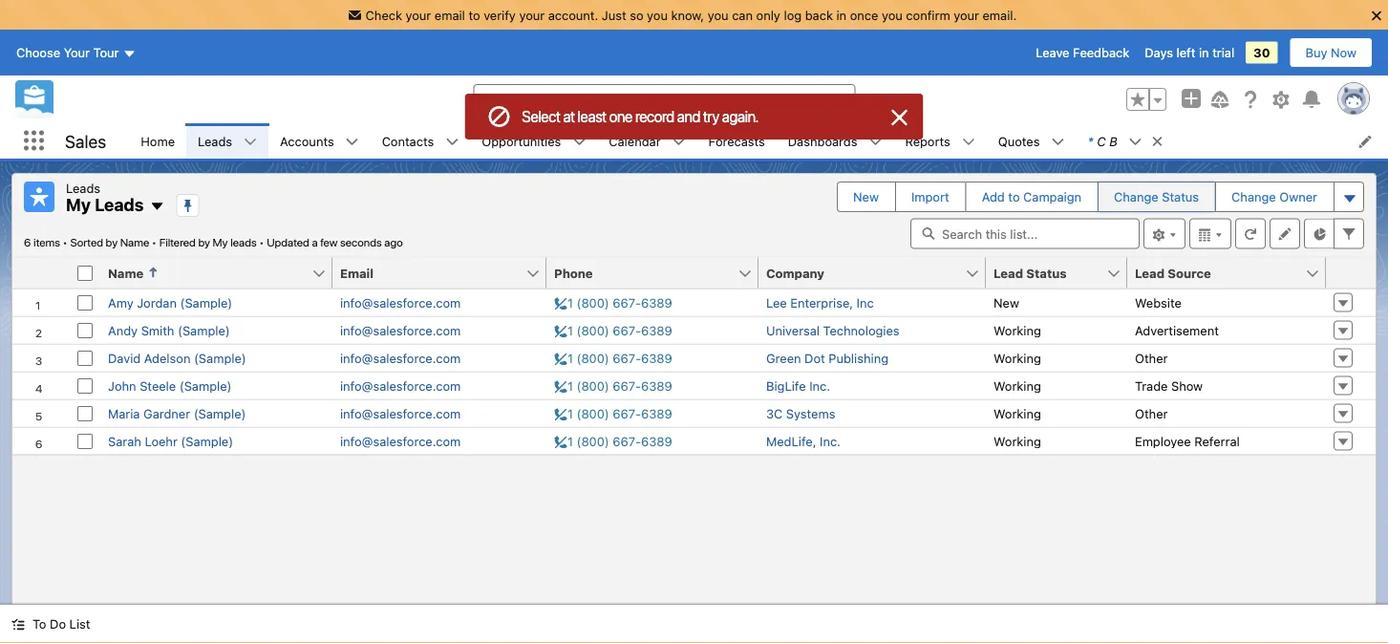 Task type: describe. For each thing, give the bounding box(es) containing it.
know,
[[671, 8, 705, 22]]

leave
[[1036, 45, 1070, 60]]

item number image
[[12, 258, 70, 288]]

calendar
[[609, 134, 661, 148]]

leads inside "list item"
[[198, 134, 232, 148]]

text default image for leads
[[244, 135, 257, 149]]

email.
[[983, 8, 1017, 22]]

andy
[[108, 323, 138, 337]]

error alert dialog
[[465, 94, 924, 140]]

accounts list item
[[269, 123, 371, 159]]

search...
[[511, 92, 562, 107]]

days
[[1145, 45, 1174, 60]]

john steele (sample)
[[108, 378, 232, 393]]

check your email to verify your account. just so you know, you can only log back in once you confirm your email.
[[366, 8, 1017, 22]]

updated
[[267, 236, 310, 249]]

leave feedback link
[[1036, 45, 1130, 60]]

select at least one record and try again.
[[522, 108, 759, 126]]

large image
[[888, 106, 911, 129]]

calendar link
[[598, 123, 672, 159]]

choose your tour
[[16, 45, 119, 60]]

add to campaign button
[[967, 183, 1097, 211]]

6
[[24, 236, 31, 249]]

sarah loehr (sample)
[[108, 434, 233, 448]]

quotes list item
[[987, 123, 1077, 159]]

1 horizontal spatial my
[[213, 236, 228, 249]]

calendar list item
[[598, 123, 697, 159]]

just
[[602, 8, 627, 22]]

1 text default image from the left
[[1151, 135, 1165, 148]]

publishing
[[829, 351, 889, 365]]

cell inside my leads grid
[[70, 258, 100, 289]]

2 • from the left
[[152, 236, 157, 249]]

click to dial disabled image for green
[[554, 351, 673, 365]]

referral
[[1195, 434, 1240, 448]]

universal technologies
[[767, 323, 900, 337]]

working for biglife inc.
[[994, 378, 1042, 393]]

inc
[[857, 295, 874, 310]]

c
[[1098, 134, 1106, 148]]

home
[[141, 134, 175, 148]]

my leads
[[66, 194, 144, 215]]

leads
[[231, 236, 257, 249]]

info@salesforce.com for maria gardner (sample)
[[340, 406, 461, 421]]

amy jordan (sample) link
[[108, 295, 233, 310]]

other for green dot publishing
[[1135, 351, 1168, 365]]

info@salesforce.com link for maria gardner (sample)
[[340, 406, 461, 421]]

home link
[[129, 123, 186, 159]]

record
[[636, 108, 675, 126]]

list
[[69, 617, 90, 631]]

back
[[805, 8, 833, 22]]

can
[[732, 8, 753, 22]]

once
[[850, 8, 879, 22]]

sorted
[[70, 236, 103, 249]]

account.
[[548, 8, 599, 22]]

* c b
[[1088, 134, 1118, 148]]

seconds
[[340, 236, 382, 249]]

change status
[[1115, 190, 1200, 204]]

few
[[320, 236, 338, 249]]

contacts list item
[[371, 123, 471, 159]]

so
[[630, 8, 644, 22]]

to do list button
[[0, 605, 102, 643]]

days left in trial
[[1145, 45, 1235, 60]]

verify
[[484, 8, 516, 22]]

feedback
[[1073, 45, 1130, 60]]

my leads|leads|list view element
[[11, 173, 1377, 605]]

text default image for dashboards
[[869, 135, 883, 149]]

source
[[1168, 266, 1212, 280]]

phone button
[[547, 258, 738, 288]]

lee enterprise, inc
[[767, 295, 874, 310]]

3c systems link
[[767, 406, 836, 421]]

least
[[578, 108, 607, 126]]

medlife, inc. link
[[767, 434, 841, 448]]

lead source element
[[1128, 258, 1338, 289]]

status for change status
[[1162, 190, 1200, 204]]

1 you from the left
[[647, 8, 668, 22]]

at
[[563, 108, 575, 126]]

2 info@salesforce.com link from the top
[[340, 323, 461, 337]]

3 • from the left
[[259, 236, 264, 249]]

phone
[[554, 266, 593, 280]]

leads link
[[186, 123, 244, 159]]

(sample) for john steele (sample)
[[179, 378, 232, 393]]

trial
[[1213, 45, 1235, 60]]

change for change status
[[1115, 190, 1159, 204]]

phone element
[[547, 258, 770, 289]]

(sample) for maria gardner (sample)
[[194, 406, 246, 421]]

0 vertical spatial to
[[469, 8, 480, 22]]

0 horizontal spatial in
[[837, 8, 847, 22]]

lead for lead status
[[994, 266, 1024, 280]]

david adelson (sample)
[[108, 351, 246, 365]]

working for green dot publishing
[[994, 351, 1042, 365]]

adelson
[[144, 351, 191, 365]]

trade
[[1135, 378, 1168, 393]]

new inside my leads grid
[[994, 295, 1020, 310]]

2 you from the left
[[708, 8, 729, 22]]

advertisement
[[1135, 323, 1219, 337]]

forecasts link
[[697, 123, 777, 159]]

(sample) for sarah loehr (sample)
[[181, 434, 233, 448]]

info@salesforce.com for john steele (sample)
[[340, 378, 461, 393]]

text default image inside the to do list button
[[11, 618, 25, 631]]

choose
[[16, 45, 60, 60]]

click to dial disabled image for biglife
[[554, 378, 673, 393]]

my leads status
[[24, 236, 267, 249]]

(sample) for david adelson (sample)
[[194, 351, 246, 365]]

david adelson (sample) link
[[108, 351, 246, 365]]

5 working from the top
[[994, 434, 1042, 448]]

employee
[[1135, 434, 1192, 448]]

(sample) for amy jordan (sample)
[[180, 295, 233, 310]]

show
[[1172, 378, 1203, 393]]

click to dial disabled image for universal
[[554, 323, 673, 337]]

owner
[[1280, 190, 1318, 204]]

to
[[32, 617, 46, 631]]

(sample) for andy smith (sample)
[[178, 323, 230, 337]]

text default image for contacts
[[446, 135, 459, 149]]

loehr
[[145, 434, 178, 448]]

filtered
[[159, 236, 196, 249]]

jordan
[[137, 295, 177, 310]]

employee referral
[[1135, 434, 1240, 448]]

a
[[312, 236, 318, 249]]



Task type: locate. For each thing, give the bounding box(es) containing it.
0 horizontal spatial you
[[647, 8, 668, 22]]

1 vertical spatial to
[[1009, 190, 1020, 204]]

1 horizontal spatial new
[[994, 295, 1020, 310]]

david
[[108, 351, 141, 365]]

name inside name button
[[108, 266, 144, 280]]

text default image
[[1151, 135, 1165, 148], [244, 135, 257, 149], [446, 135, 459, 149], [573, 135, 586, 149], [672, 135, 686, 149], [1129, 135, 1143, 149]]

in right back
[[837, 8, 847, 22]]

email
[[340, 266, 374, 280]]

change inside change status button
[[1115, 190, 1159, 204]]

your left email.
[[954, 8, 980, 22]]

(sample) down name button
[[180, 295, 233, 310]]

green dot publishing link
[[767, 351, 889, 365]]

lead up website
[[1135, 266, 1165, 280]]

0 horizontal spatial by
[[106, 236, 118, 249]]

1 • from the left
[[63, 236, 68, 249]]

text default image for reports
[[962, 135, 976, 149]]

0 horizontal spatial your
[[406, 8, 431, 22]]

6 items • sorted by name • filtered by my leads • updated a few seconds ago
[[24, 236, 403, 249]]

quotes link
[[987, 123, 1052, 159]]

1 horizontal spatial to
[[1009, 190, 1020, 204]]

lead source
[[1135, 266, 1212, 280]]

reports list item
[[894, 123, 987, 159]]

5 info@salesforce.com link from the top
[[340, 406, 461, 421]]

text default image inside 'calendar' list item
[[672, 135, 686, 149]]

lead down search my leads list view. search box
[[994, 266, 1024, 280]]

your right verify
[[519, 8, 545, 22]]

select
[[522, 108, 561, 126]]

info@salesforce.com for david adelson (sample)
[[340, 351, 461, 365]]

0 horizontal spatial new
[[853, 190, 879, 204]]

leads right home 'link'
[[198, 134, 232, 148]]

leads image
[[24, 182, 54, 212]]

3 working from the top
[[994, 378, 1042, 393]]

only
[[757, 8, 781, 22]]

2 horizontal spatial you
[[882, 8, 903, 22]]

import button
[[896, 183, 965, 211]]

dashboards link
[[777, 123, 869, 159]]

0 horizontal spatial my
[[66, 194, 91, 215]]

biglife
[[767, 378, 806, 393]]

• right the leads
[[259, 236, 264, 249]]

new inside button
[[853, 190, 879, 204]]

1 horizontal spatial status
[[1162, 190, 1200, 204]]

1 horizontal spatial •
[[152, 236, 157, 249]]

action image
[[1327, 258, 1376, 288]]

status
[[1162, 190, 1200, 204], [1027, 266, 1067, 280]]

0 vertical spatial new
[[853, 190, 879, 204]]

• right items
[[63, 236, 68, 249]]

6 click to dial disabled image from the top
[[554, 434, 673, 448]]

3 info@salesforce.com link from the top
[[340, 351, 461, 365]]

import
[[912, 190, 950, 204]]

0 vertical spatial inc.
[[810, 378, 831, 393]]

(sample) right 'adelson'
[[194, 351, 246, 365]]

1 horizontal spatial you
[[708, 8, 729, 22]]

b
[[1110, 134, 1118, 148]]

opportunities
[[482, 134, 561, 148]]

leave feedback
[[1036, 45, 1130, 60]]

green dot publishing
[[767, 351, 889, 365]]

steele
[[140, 378, 176, 393]]

text default image
[[346, 135, 359, 149], [869, 135, 883, 149], [962, 135, 976, 149], [1052, 135, 1065, 149], [150, 199, 165, 214], [11, 618, 25, 631]]

None search field
[[911, 218, 1140, 249]]

change left the owner
[[1232, 190, 1277, 204]]

my leads grid
[[12, 258, 1376, 455]]

working for universal technologies
[[994, 323, 1042, 337]]

3 you from the left
[[882, 8, 903, 22]]

log
[[784, 8, 802, 22]]

4 info@salesforce.com link from the top
[[340, 378, 461, 393]]

add
[[982, 190, 1005, 204]]

medlife,
[[767, 434, 817, 448]]

contacts
[[382, 134, 434, 148]]

text default image for opportunities
[[573, 135, 586, 149]]

contacts link
[[371, 123, 446, 159]]

text default image for accounts
[[346, 135, 359, 149]]

reports
[[906, 134, 951, 148]]

text default image right accounts at the top of the page
[[346, 135, 359, 149]]

2 change from the left
[[1232, 190, 1277, 204]]

leads up my leads status
[[95, 194, 144, 215]]

0 vertical spatial in
[[837, 8, 847, 22]]

biglife inc. link
[[767, 378, 831, 393]]

sarah loehr (sample) link
[[108, 434, 233, 448]]

1 vertical spatial inc.
[[820, 434, 841, 448]]

cell
[[70, 258, 100, 289]]

one
[[610, 108, 633, 126]]

to right add
[[1009, 190, 1020, 204]]

text default image left to
[[11, 618, 25, 631]]

info@salesforce.com for sarah loehr (sample)
[[340, 434, 461, 448]]

status inside my leads grid
[[1027, 266, 1067, 280]]

text default image inside reports list item
[[962, 135, 976, 149]]

2 other from the top
[[1135, 406, 1168, 421]]

0 horizontal spatial change
[[1115, 190, 1159, 204]]

0 vertical spatial my
[[66, 194, 91, 215]]

3c
[[767, 406, 783, 421]]

and
[[677, 108, 701, 126]]

text default image inside opportunities list item
[[573, 135, 586, 149]]

to inside add to campaign button
[[1009, 190, 1020, 204]]

1 vertical spatial name
[[108, 266, 144, 280]]

text default image inside leads "list item"
[[244, 135, 257, 149]]

(sample) down maria gardner (sample) link
[[181, 434, 233, 448]]

items
[[34, 236, 60, 249]]

status for lead status
[[1027, 266, 1067, 280]]

5 click to dial disabled image from the top
[[554, 406, 673, 421]]

lead source button
[[1128, 258, 1306, 288]]

5 text default image from the left
[[672, 135, 686, 149]]

3c systems
[[767, 406, 836, 421]]

email
[[435, 8, 465, 22]]

company element
[[759, 258, 998, 289]]

2 your from the left
[[519, 8, 545, 22]]

4 click to dial disabled image from the top
[[554, 378, 673, 393]]

you right so
[[647, 8, 668, 22]]

info@salesforce.com link for david adelson (sample)
[[340, 351, 461, 365]]

by right filtered
[[198, 236, 210, 249]]

1 info@salesforce.com from the top
[[340, 295, 461, 310]]

1 vertical spatial other
[[1135, 406, 1168, 421]]

1 vertical spatial status
[[1027, 266, 1067, 280]]

1 info@salesforce.com link from the top
[[340, 295, 461, 310]]

1 change from the left
[[1115, 190, 1159, 204]]

again.
[[723, 108, 759, 126]]

group
[[1127, 88, 1167, 111]]

name left filtered
[[120, 236, 149, 249]]

confirm
[[906, 8, 951, 22]]

1 horizontal spatial lead
[[1135, 266, 1165, 280]]

status down search my leads list view. search box
[[1027, 266, 1067, 280]]

inc. for biglife inc.
[[810, 378, 831, 393]]

your left email
[[406, 8, 431, 22]]

0 horizontal spatial status
[[1027, 266, 1067, 280]]

sales
[[65, 131, 106, 151]]

3 your from the left
[[954, 8, 980, 22]]

in right 'left'
[[1199, 45, 1210, 60]]

new
[[853, 190, 879, 204], [994, 295, 1020, 310]]

gardner
[[143, 406, 190, 421]]

text default image inside quotes list item
[[1052, 135, 1065, 149]]

2 lead from the left
[[1135, 266, 1165, 280]]

1 horizontal spatial in
[[1199, 45, 1210, 60]]

other up trade
[[1135, 351, 1168, 365]]

do
[[50, 617, 66, 631]]

maria gardner (sample)
[[108, 406, 246, 421]]

0 horizontal spatial •
[[63, 236, 68, 249]]

accounts link
[[269, 123, 346, 159]]

1 working from the top
[[994, 323, 1042, 337]]

0 horizontal spatial to
[[469, 8, 480, 22]]

• left filtered
[[152, 236, 157, 249]]

change
[[1115, 190, 1159, 204], [1232, 190, 1277, 204]]

0 vertical spatial status
[[1162, 190, 1200, 204]]

lead status button
[[986, 258, 1107, 288]]

now
[[1331, 45, 1357, 60]]

leads right leads icon
[[66, 181, 100, 195]]

info@salesforce.com link for amy jordan (sample)
[[340, 295, 461, 310]]

list item
[[1077, 123, 1173, 159]]

2 text default image from the left
[[244, 135, 257, 149]]

lead status element
[[986, 258, 1139, 289]]

lead for lead source
[[1135, 266, 1165, 280]]

by right sorted
[[106, 236, 118, 249]]

1 lead from the left
[[994, 266, 1024, 280]]

2 working from the top
[[994, 351, 1042, 365]]

2 horizontal spatial •
[[259, 236, 264, 249]]

name element
[[100, 258, 344, 289]]

change inside change owner button
[[1232, 190, 1277, 204]]

email element
[[333, 258, 558, 289]]

other for 3c systems
[[1135, 406, 1168, 421]]

leads list item
[[186, 123, 269, 159]]

4 text default image from the left
[[573, 135, 586, 149]]

text default image inside the accounts list item
[[346, 135, 359, 149]]

click to dial disabled image for lee
[[554, 295, 673, 310]]

text default image left * at the right top of the page
[[1052, 135, 1065, 149]]

trade show
[[1135, 378, 1203, 393]]

list containing home
[[129, 123, 1389, 159]]

3 click to dial disabled image from the top
[[554, 351, 673, 365]]

(sample) up david adelson (sample)
[[178, 323, 230, 337]]

0 vertical spatial name
[[120, 236, 149, 249]]

working
[[994, 323, 1042, 337], [994, 351, 1042, 365], [994, 378, 1042, 393], [994, 406, 1042, 421], [994, 434, 1042, 448]]

*
[[1088, 134, 1094, 148]]

6 text default image from the left
[[1129, 135, 1143, 149]]

to right email
[[469, 8, 480, 22]]

text default image left reports link
[[869, 135, 883, 149]]

maria
[[108, 406, 140, 421]]

website
[[1135, 295, 1182, 310]]

30
[[1254, 45, 1271, 60]]

info@salesforce.com for amy jordan (sample)
[[340, 295, 461, 310]]

opportunities link
[[471, 123, 573, 159]]

dot
[[805, 351, 826, 365]]

my left the leads
[[213, 236, 228, 249]]

lee enterprise, inc link
[[767, 295, 874, 310]]

lead inside lead status button
[[994, 266, 1024, 280]]

1 vertical spatial new
[[994, 295, 1020, 310]]

4 working from the top
[[994, 406, 1042, 421]]

name
[[120, 236, 149, 249], [108, 266, 144, 280]]

you left can
[[708, 8, 729, 22]]

enterprise,
[[791, 295, 854, 310]]

text default image inside the dashboards "list item"
[[869, 135, 883, 149]]

inc. down dot at right bottom
[[810, 378, 831, 393]]

change down the b
[[1115, 190, 1159, 204]]

2 click to dial disabled image from the top
[[554, 323, 673, 337]]

biglife inc.
[[767, 378, 831, 393]]

5 info@salesforce.com from the top
[[340, 406, 461, 421]]

opportunities list item
[[471, 123, 598, 159]]

new down lead status in the right of the page
[[994, 295, 1020, 310]]

0 horizontal spatial lead
[[994, 266, 1024, 280]]

tour
[[93, 45, 119, 60]]

(sample) down david adelson (sample)
[[179, 378, 232, 393]]

1 other from the top
[[1135, 351, 1168, 365]]

lee
[[767, 295, 787, 310]]

list
[[129, 123, 1389, 159]]

1 horizontal spatial by
[[198, 236, 210, 249]]

dashboards list item
[[777, 123, 894, 159]]

text default image up my leads status
[[150, 199, 165, 214]]

3 info@salesforce.com from the top
[[340, 351, 461, 365]]

status up lead source
[[1162, 190, 1200, 204]]

text default image for quotes
[[1052, 135, 1065, 149]]

other down trade
[[1135, 406, 1168, 421]]

andy smith (sample)
[[108, 323, 230, 337]]

6 info@salesforce.com from the top
[[340, 434, 461, 448]]

info@salesforce.com link for john steele (sample)
[[340, 378, 461, 393]]

try
[[704, 108, 720, 126]]

john
[[108, 378, 136, 393]]

smith
[[141, 323, 174, 337]]

you right once
[[882, 8, 903, 22]]

name up amy
[[108, 266, 144, 280]]

2 info@salesforce.com from the top
[[340, 323, 461, 337]]

text default image inside contacts "list item"
[[446, 135, 459, 149]]

change owner button
[[1217, 183, 1333, 211]]

1 vertical spatial in
[[1199, 45, 1210, 60]]

6 info@salesforce.com link from the top
[[340, 434, 461, 448]]

my up sorted
[[66, 194, 91, 215]]

inc. for medlife, inc.
[[820, 434, 841, 448]]

click to dial disabled image for 3c
[[554, 406, 673, 421]]

list item containing *
[[1077, 123, 1173, 159]]

1 horizontal spatial your
[[519, 8, 545, 22]]

1 vertical spatial my
[[213, 236, 228, 249]]

text default image right reports
[[962, 135, 976, 149]]

text default image for calendar
[[672, 135, 686, 149]]

working for 3c systems
[[994, 406, 1042, 421]]

0 vertical spatial other
[[1135, 351, 1168, 365]]

(sample) right gardner at the left bottom
[[194, 406, 246, 421]]

new down the dashboards "list item"
[[853, 190, 879, 204]]

john steele (sample) link
[[108, 378, 232, 393]]

to do list
[[32, 617, 90, 631]]

click to dial disabled image
[[554, 295, 673, 310], [554, 323, 673, 337], [554, 351, 673, 365], [554, 378, 673, 393], [554, 406, 673, 421], [554, 434, 673, 448]]

lead inside "lead source" button
[[1135, 266, 1165, 280]]

3 text default image from the left
[[446, 135, 459, 149]]

Search My Leads list view. search field
[[911, 218, 1140, 249]]

choose your tour button
[[15, 37, 137, 68]]

item number element
[[12, 258, 70, 289]]

sarah
[[108, 434, 141, 448]]

2 by from the left
[[198, 236, 210, 249]]

2 horizontal spatial your
[[954, 8, 980, 22]]

buy now button
[[1290, 37, 1373, 68]]

add to campaign
[[982, 190, 1082, 204]]

by
[[106, 236, 118, 249], [198, 236, 210, 249]]

1 click to dial disabled image from the top
[[554, 295, 673, 310]]

change for change owner
[[1232, 190, 1277, 204]]

andy smith (sample) link
[[108, 323, 230, 337]]

check
[[366, 8, 402, 22]]

search... button
[[474, 84, 856, 115]]

inc. down 'systems'
[[820, 434, 841, 448]]

1 your from the left
[[406, 8, 431, 22]]

info@salesforce.com link for sarah loehr (sample)
[[340, 434, 461, 448]]

dashboards
[[788, 134, 858, 148]]

action element
[[1327, 258, 1376, 289]]

4 info@salesforce.com from the top
[[340, 378, 461, 393]]

1 horizontal spatial change
[[1232, 190, 1277, 204]]

1 by from the left
[[106, 236, 118, 249]]



Task type: vqa. For each thing, say whether or not it's contained in the screenshot.


